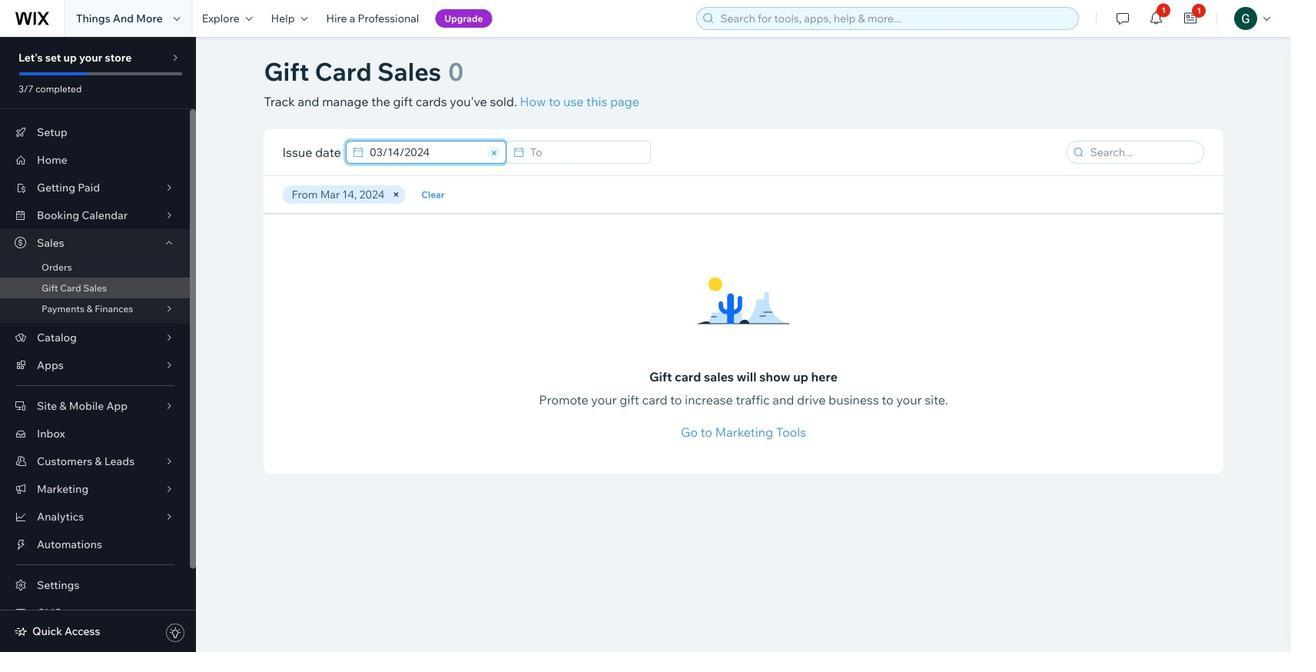 Task type: vqa. For each thing, say whether or not it's contained in the screenshot.
To field
yes



Task type: describe. For each thing, give the bounding box(es) containing it.
To field
[[526, 142, 646, 163]]

sidebar element
[[0, 37, 196, 652]]

03/14/2024 field
[[365, 142, 485, 163]]



Task type: locate. For each thing, give the bounding box(es) containing it.
Search for tools, apps, help & more... field
[[716, 8, 1075, 29]]

Search... field
[[1086, 142, 1200, 163]]



